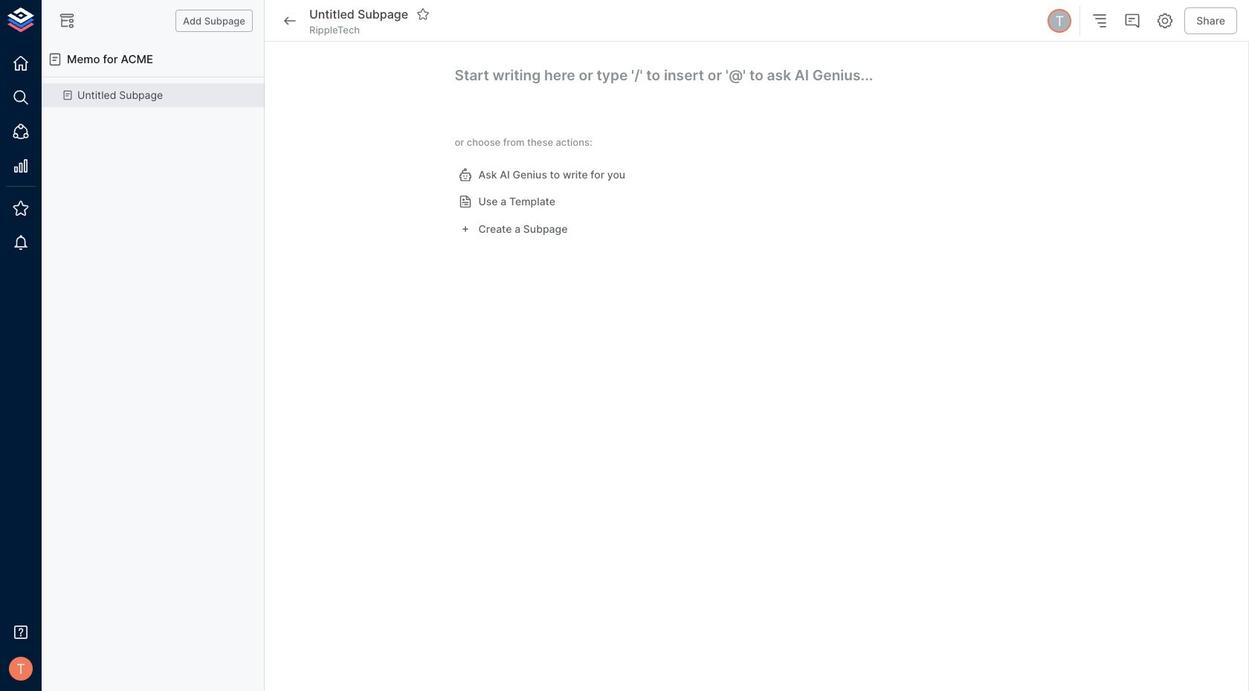 Task type: vqa. For each thing, say whether or not it's contained in the screenshot.
settings image
yes



Task type: describe. For each thing, give the bounding box(es) containing it.
comments image
[[1124, 12, 1142, 30]]



Task type: locate. For each thing, give the bounding box(es) containing it.
settings image
[[1157, 12, 1175, 30]]

go back image
[[281, 12, 299, 30]]

table of contents image
[[1091, 12, 1109, 30]]

favorite image
[[417, 7, 430, 21]]

hide wiki image
[[58, 12, 76, 30]]



